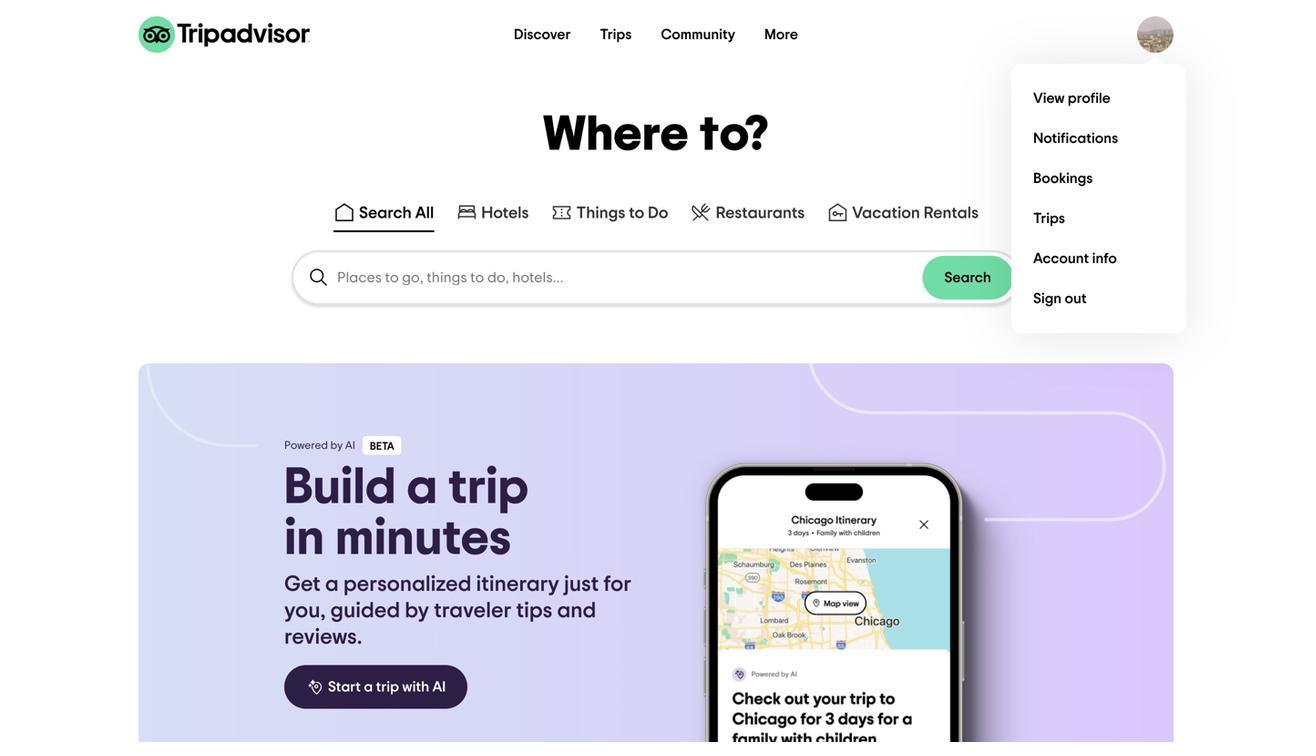 Task type: vqa. For each thing, say whether or not it's contained in the screenshot.
the and
yes



Task type: locate. For each thing, give the bounding box(es) containing it.
1 horizontal spatial trips
[[1033, 211, 1065, 226]]

1 vertical spatial a
[[325, 574, 339, 596]]

1 vertical spatial trips
[[1033, 211, 1065, 226]]

where to?
[[543, 111, 769, 160]]

powered by ai
[[284, 440, 355, 451]]

all
[[415, 205, 434, 221]]

ai left the beta
[[345, 440, 355, 451]]

restaurants link
[[690, 201, 805, 223]]

1 vertical spatial trip
[[376, 680, 399, 695]]

1 horizontal spatial a
[[364, 680, 373, 695]]

trips button
[[585, 16, 646, 53]]

ai inside button
[[433, 680, 446, 695]]

rentals
[[924, 205, 979, 221]]

for
[[604, 574, 632, 596]]

0 horizontal spatial by
[[330, 440, 343, 451]]

search for search all
[[359, 205, 412, 221]]

tab list containing search all
[[0, 194, 1312, 236]]

0 horizontal spatial ai
[[345, 440, 355, 451]]

1 horizontal spatial search
[[945, 271, 991, 285]]

start
[[328, 680, 361, 695]]

0 horizontal spatial search
[[359, 205, 412, 221]]

a inside get a personalized itinerary just for you, guided by traveler tips and reviews.
[[325, 574, 339, 596]]

a inside button
[[364, 680, 373, 695]]

minutes
[[335, 514, 511, 565]]

search inside search all button
[[359, 205, 412, 221]]

sign
[[1033, 292, 1062, 306]]

0 vertical spatial search
[[359, 205, 412, 221]]

trip inside the build a trip in minutes
[[448, 463, 529, 514]]

0 horizontal spatial a
[[325, 574, 339, 596]]

a inside the build a trip in minutes
[[407, 463, 438, 514]]

1 horizontal spatial by
[[405, 601, 429, 622]]

trips inside "link"
[[1033, 211, 1065, 226]]

search
[[359, 205, 412, 221], [945, 271, 991, 285]]

to
[[629, 205, 644, 221]]

1 horizontal spatial trip
[[448, 463, 529, 514]]

1 vertical spatial by
[[405, 601, 429, 622]]

trips for the trips button
[[600, 27, 632, 42]]

and
[[557, 601, 596, 622]]

discover button
[[499, 16, 585, 53]]

search down rentals
[[945, 271, 991, 285]]

by right powered
[[330, 440, 343, 451]]

trip for minutes
[[448, 463, 529, 514]]

get a personalized itinerary just for you, guided by traveler tips and reviews.
[[284, 574, 632, 649]]

in
[[284, 514, 325, 565]]

trip
[[448, 463, 529, 514], [376, 680, 399, 695]]

1 horizontal spatial ai
[[433, 680, 446, 695]]

tab list
[[0, 194, 1312, 236]]

vacation
[[852, 205, 920, 221]]

search inside search button
[[945, 271, 991, 285]]

a for get
[[325, 574, 339, 596]]

ai right with
[[433, 680, 446, 695]]

with
[[402, 680, 429, 695]]

hotels button
[[452, 198, 533, 232]]

notifications
[[1033, 131, 1118, 146]]

by down personalized
[[405, 601, 429, 622]]

start a trip with ai
[[328, 680, 446, 695]]

a right get
[[325, 574, 339, 596]]

sign out link
[[1026, 279, 1172, 319]]

things to do button
[[547, 198, 672, 232]]

by
[[330, 440, 343, 451], [405, 601, 429, 622]]

view profile
[[1033, 91, 1111, 106]]

a
[[407, 463, 438, 514], [325, 574, 339, 596], [364, 680, 373, 695]]

account
[[1033, 252, 1089, 266]]

search left all
[[359, 205, 412, 221]]

menu
[[1011, 64, 1186, 334]]

bookings link
[[1026, 159, 1172, 199]]

search button
[[923, 256, 1013, 300]]

a right "build"
[[407, 463, 438, 514]]

1 vertical spatial search
[[945, 271, 991, 285]]

trips right discover button
[[600, 27, 632, 42]]

0 vertical spatial ai
[[345, 440, 355, 451]]

trips up account
[[1033, 211, 1065, 226]]

ai
[[345, 440, 355, 451], [433, 680, 446, 695]]

0 vertical spatial by
[[330, 440, 343, 451]]

0 vertical spatial a
[[407, 463, 438, 514]]

a right start
[[364, 680, 373, 695]]

2 horizontal spatial a
[[407, 463, 438, 514]]

0 horizontal spatial trip
[[376, 680, 399, 695]]

0 vertical spatial trips
[[600, 27, 632, 42]]

to?
[[700, 111, 769, 160]]

trips for trips "link"
[[1033, 211, 1065, 226]]

trip inside button
[[376, 680, 399, 695]]

profile
[[1068, 91, 1111, 106]]

trips inside button
[[600, 27, 632, 42]]

2 vertical spatial a
[[364, 680, 373, 695]]

profile picture image
[[1137, 16, 1174, 53]]

trips link
[[1026, 199, 1172, 239]]

vacation rentals button
[[823, 198, 982, 232]]

search all button
[[330, 198, 438, 232]]

more
[[765, 27, 798, 42]]

0 horizontal spatial trips
[[600, 27, 632, 42]]

things to do link
[[551, 201, 668, 223]]

1 vertical spatial ai
[[433, 680, 446, 695]]

build
[[284, 463, 396, 514]]

build a trip in minutes
[[284, 463, 529, 565]]

trips
[[600, 27, 632, 42], [1033, 211, 1065, 226]]

a for start
[[364, 680, 373, 695]]

get
[[284, 574, 321, 596]]

0 vertical spatial trip
[[448, 463, 529, 514]]

vacation rentals
[[852, 205, 979, 221]]

search for search
[[945, 271, 991, 285]]



Task type: describe. For each thing, give the bounding box(es) containing it.
traveler
[[434, 601, 512, 622]]

a for build
[[407, 463, 438, 514]]

reviews.
[[284, 627, 362, 649]]

more button
[[750, 16, 813, 53]]

community
[[661, 27, 735, 42]]

do
[[648, 205, 668, 221]]

trip for ai
[[376, 680, 399, 695]]

bookings
[[1033, 171, 1093, 186]]

notifications link
[[1026, 118, 1172, 159]]

things to do
[[576, 205, 668, 221]]

hotels link
[[456, 201, 529, 223]]

out
[[1065, 292, 1087, 306]]

discover
[[514, 27, 571, 42]]

view profile link
[[1026, 78, 1172, 118]]

by inside get a personalized itinerary just for you, guided by traveler tips and reviews.
[[405, 601, 429, 622]]

menu containing view profile
[[1011, 64, 1186, 334]]

tips
[[516, 601, 552, 622]]

account info
[[1033, 252, 1117, 266]]

tripadvisor image
[[139, 16, 310, 53]]

community button
[[646, 16, 750, 53]]

start a trip with ai button
[[284, 666, 468, 709]]

guided
[[330, 601, 400, 622]]

personalized
[[343, 574, 471, 596]]

account info link
[[1026, 239, 1172, 279]]

sign out
[[1033, 292, 1087, 306]]

powered
[[284, 440, 328, 451]]

things
[[576, 205, 625, 221]]

itinerary
[[476, 574, 559, 596]]

restaurants button
[[687, 198, 809, 232]]

search image
[[308, 267, 330, 289]]

view
[[1033, 91, 1065, 106]]

you,
[[284, 601, 326, 622]]

beta
[[370, 442, 394, 452]]

Search search field
[[293, 252, 1019, 303]]

where
[[543, 111, 690, 160]]

vacation rentals link
[[827, 201, 979, 223]]

Search search field
[[337, 270, 923, 286]]

just
[[564, 574, 599, 596]]

restaurants
[[716, 205, 805, 221]]

search all
[[359, 205, 434, 221]]

hotels
[[481, 205, 529, 221]]

info
[[1092, 252, 1117, 266]]



